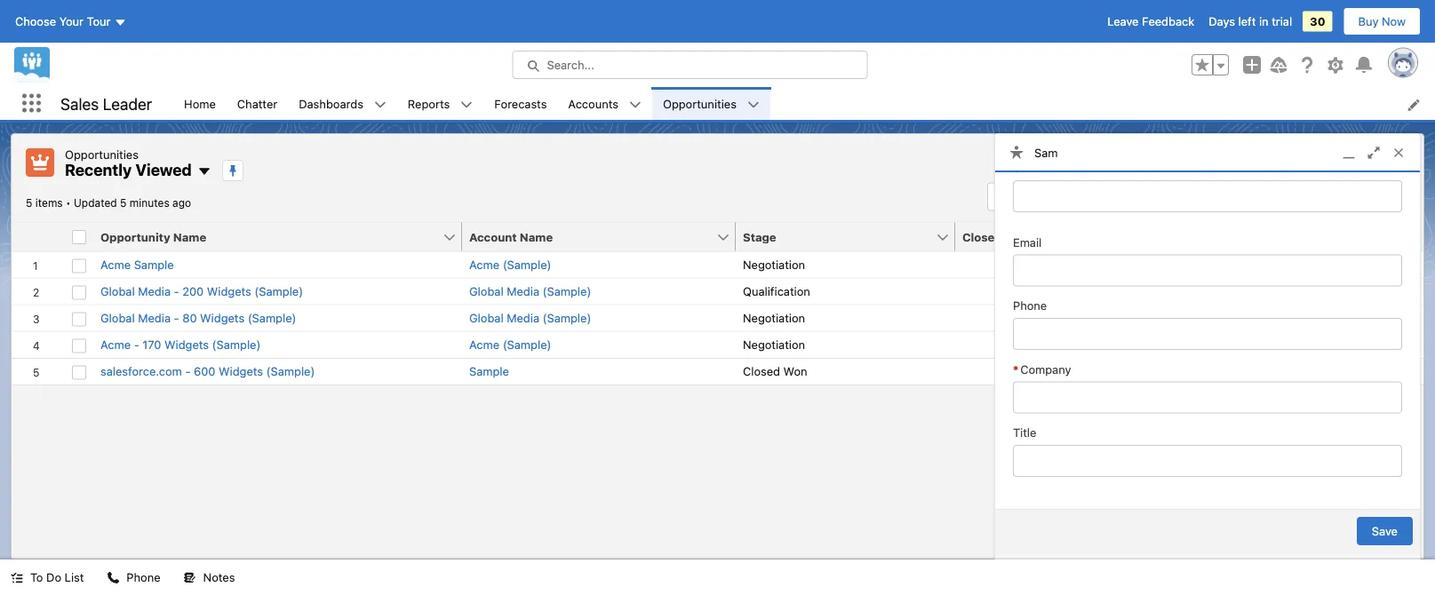 Task type: locate. For each thing, give the bounding box(es) containing it.
1 horizontal spatial text default image
[[107, 572, 119, 585]]

to
[[30, 571, 43, 585]]

1 horizontal spatial sample
[[469, 365, 509, 378]]

date
[[998, 230, 1025, 244]]

0 vertical spatial negotiation
[[743, 258, 806, 271]]

do
[[46, 571, 61, 585]]

2 horizontal spatial text default image
[[184, 572, 196, 585]]

acme
[[100, 258, 131, 271], [469, 258, 500, 271], [100, 338, 131, 352], [469, 338, 500, 352]]

2 rande from the top
[[1198, 285, 1233, 298]]

acme (sample) down account name
[[469, 258, 552, 271]]

negotiation for 12/5/2023
[[743, 258, 806, 271]]

2 vertical spatial negotiation
[[743, 338, 806, 352]]

notes
[[203, 571, 235, 585]]

-
[[174, 285, 179, 298], [174, 312, 179, 325], [134, 338, 139, 352], [185, 365, 191, 378]]

acme (sample) link
[[469, 256, 552, 274], [469, 337, 552, 354]]

phone inside button
[[127, 571, 161, 585]]

0 vertical spatial phone
[[1014, 299, 1048, 313]]

leader
[[103, 94, 152, 113]]

1 horizontal spatial phone
[[1014, 299, 1048, 313]]

2 text default image from the left
[[107, 572, 119, 585]]

acme - 170 widgets (sample) link
[[100, 337, 261, 354]]

reports link
[[397, 87, 461, 120]]

phone
[[1014, 299, 1048, 313], [127, 571, 161, 585]]

global media (sample) up sample link
[[469, 312, 592, 325]]

2 name from the left
[[520, 230, 553, 244]]

chatter link
[[227, 87, 288, 120]]

None text field
[[1014, 382, 1403, 414]]

global media (sample) for negotiation
[[469, 312, 592, 325]]

acme left '170' on the bottom left of page
[[100, 338, 131, 352]]

media
[[138, 285, 171, 298], [507, 285, 540, 298], [138, 312, 171, 325], [507, 312, 540, 325]]

(sample)
[[503, 258, 552, 271], [255, 285, 303, 298], [543, 285, 592, 298], [248, 312, 296, 325], [543, 312, 592, 325], [212, 338, 261, 352], [503, 338, 552, 352], [266, 365, 315, 378]]

widgets
[[207, 285, 251, 298], [200, 312, 245, 325], [165, 338, 209, 352], [219, 365, 263, 378]]

rande for 1/4/2024
[[1198, 312, 1233, 325]]

media down acme sample link
[[138, 285, 171, 298]]

list
[[65, 571, 84, 585]]

close date element
[[956, 223, 1191, 252]]

sam dialog
[[995, 0, 1422, 560]]

account name button
[[462, 223, 717, 251]]

global media (sample) link up sample link
[[469, 310, 592, 327]]

media up sample link
[[507, 312, 540, 325]]

- left '170' on the bottom left of page
[[134, 338, 139, 352]]

new
[[1370, 156, 1394, 169]]

stage button
[[736, 223, 936, 251]]

2 global media (sample) link from the top
[[469, 310, 592, 327]]

1 acme (sample) from the top
[[469, 258, 552, 271]]

name inside account name button
[[520, 230, 553, 244]]

opportunities down search... button
[[663, 97, 737, 110]]

1 vertical spatial negotiation
[[743, 312, 806, 325]]

stage element
[[736, 223, 966, 252]]

12/18/2023
[[1084, 338, 1144, 352]]

buy now button
[[1344, 7, 1422, 36]]

text default image left notes
[[184, 572, 196, 585]]

rande for 12/20/2023
[[1198, 285, 1233, 298]]

dashboards list item
[[288, 87, 397, 120]]

1 name from the left
[[173, 230, 206, 244]]

left
[[1239, 15, 1257, 28]]

phone button
[[96, 560, 171, 596]]

1 vertical spatial sample
[[469, 365, 509, 378]]

1 vertical spatial opportunities
[[65, 148, 139, 161]]

opportunities
[[663, 97, 737, 110], [65, 148, 139, 161]]

1 vertical spatial acme (sample)
[[469, 338, 552, 352]]

opportunities inside recently viewed|opportunities|list view element
[[65, 148, 139, 161]]

opportunities inside opportunities list item
[[663, 97, 737, 110]]

text default image inside phone button
[[107, 572, 119, 585]]

0 horizontal spatial sample
[[134, 258, 174, 271]]

phone left notes button
[[127, 571, 161, 585]]

items
[[35, 197, 63, 209]]

3 rande from the top
[[1198, 312, 1233, 325]]

0 horizontal spatial phone
[[127, 571, 161, 585]]

Search Recently Viewed list view. search field
[[988, 183, 1201, 211]]

now
[[1383, 15, 1407, 28]]

acme sample
[[100, 258, 174, 271]]

updated
[[74, 197, 117, 209]]

*
[[1014, 363, 1019, 376]]

name inside opportunity name button
[[173, 230, 206, 244]]

salesforce.com - 600 widgets (sample) link
[[100, 363, 315, 381]]

action image
[[1378, 223, 1424, 251]]

media down account name
[[507, 285, 540, 298]]

sample
[[134, 258, 174, 271], [469, 365, 509, 378]]

minutes
[[130, 197, 170, 209]]

opportunity name button
[[93, 223, 443, 251]]

media for global media - 80 widgets (sample) link
[[138, 312, 171, 325]]

•
[[66, 197, 71, 209]]

negotiation up closed won
[[743, 338, 806, 352]]

1 global media (sample) link from the top
[[469, 283, 592, 300]]

global
[[100, 285, 135, 298], [469, 285, 504, 298], [100, 312, 135, 325], [469, 312, 504, 325]]

acme (sample) up sample link
[[469, 338, 552, 352]]

group
[[1192, 54, 1230, 76]]

cell
[[65, 223, 93, 252], [1191, 358, 1378, 385], [1378, 358, 1424, 385]]

2 acme (sample) link from the top
[[469, 337, 552, 354]]

4 rande from the top
[[1198, 338, 1233, 352]]

name
[[173, 230, 206, 244], [520, 230, 553, 244]]

sales leader
[[60, 94, 152, 113]]

3 text default image from the left
[[184, 572, 196, 585]]

choose
[[15, 15, 56, 28]]

opportunities up updated
[[65, 148, 139, 161]]

0 horizontal spatial 5
[[26, 197, 32, 209]]

opportunities link
[[653, 87, 748, 120]]

name right account on the left top of the page
[[520, 230, 553, 244]]

acme (sample) link down account name
[[469, 256, 552, 274]]

None search field
[[988, 183, 1201, 211]]

leave feedback
[[1108, 15, 1195, 28]]

0 vertical spatial global media (sample) link
[[469, 283, 592, 300]]

acme (sample) link up sample link
[[469, 337, 552, 354]]

phone down email
[[1014, 299, 1048, 313]]

0 vertical spatial opportunities
[[663, 97, 737, 110]]

0 horizontal spatial opportunities
[[65, 148, 139, 161]]

1 negotiation from the top
[[743, 258, 806, 271]]

global for global media - 200 widgets (sample) link
[[100, 285, 135, 298]]

new button
[[1356, 149, 1408, 176]]

negotiation down qualification
[[743, 312, 806, 325]]

negotiation up qualification
[[743, 258, 806, 271]]

text default image right list
[[107, 572, 119, 585]]

acme down the opportunity
[[100, 258, 131, 271]]

2 acme (sample) from the top
[[469, 338, 552, 352]]

5 left minutes
[[120, 197, 127, 209]]

1 rande from the top
[[1198, 258, 1233, 271]]

1 global media (sample) from the top
[[469, 285, 592, 298]]

3 negotiation from the top
[[743, 338, 806, 352]]

0 vertical spatial global media (sample)
[[469, 285, 592, 298]]

account name element
[[462, 223, 747, 252]]

acme up sample link
[[469, 338, 500, 352]]

Title text field
[[1014, 446, 1403, 478]]

opportunity name element
[[93, 223, 473, 252]]

closed won
[[743, 365, 808, 378]]

1 horizontal spatial opportunities
[[663, 97, 737, 110]]

text default image inside to do list button
[[11, 572, 23, 585]]

1 vertical spatial acme (sample) link
[[469, 337, 552, 354]]

1 horizontal spatial name
[[520, 230, 553, 244]]

text default image
[[197, 165, 211, 179]]

global media (sample) down account name
[[469, 285, 592, 298]]

negotiation for 12/18/2023
[[743, 338, 806, 352]]

email
[[1014, 236, 1042, 249]]

0 vertical spatial acme (sample)
[[469, 258, 552, 271]]

1 vertical spatial global media (sample) link
[[469, 310, 592, 327]]

acme down account on the left top of the page
[[469, 258, 500, 271]]

acme for acme sample link
[[100, 258, 131, 271]]

widgets right 200
[[207, 285, 251, 298]]

1 vertical spatial phone
[[127, 571, 161, 585]]

1 text default image from the left
[[11, 572, 23, 585]]

recently viewed|opportunities|list view element
[[11, 133, 1425, 560]]

1 vertical spatial global media (sample)
[[469, 312, 592, 325]]

text default image for phone
[[107, 572, 119, 585]]

list
[[173, 87, 1436, 120]]

12/20/2023
[[1083, 285, 1144, 298]]

close date
[[963, 230, 1025, 244]]

name down ago
[[173, 230, 206, 244]]

negotiation
[[743, 258, 806, 271], [743, 312, 806, 325], [743, 338, 806, 352]]

rande
[[1198, 258, 1233, 271], [1198, 285, 1233, 298], [1198, 312, 1233, 325], [1198, 338, 1233, 352]]

text default image inside notes button
[[184, 572, 196, 585]]

widgets down the 80
[[165, 338, 209, 352]]

global media (sample)
[[469, 285, 592, 298], [469, 312, 592, 325]]

name for account name
[[520, 230, 553, 244]]

qualification
[[743, 285, 811, 298]]

choose your tour
[[15, 15, 111, 28]]

1 acme (sample) link from the top
[[469, 256, 552, 274]]

0 vertical spatial acme (sample) link
[[469, 256, 552, 274]]

acme (sample)
[[469, 258, 552, 271], [469, 338, 552, 352]]

global media (sample) for qualification
[[469, 285, 592, 298]]

2 global media (sample) from the top
[[469, 312, 592, 325]]

recently viewed status
[[26, 197, 74, 209]]

0 horizontal spatial text default image
[[11, 572, 23, 585]]

5 left items
[[26, 197, 32, 209]]

2 negotiation from the top
[[743, 312, 806, 325]]

0 vertical spatial sample
[[134, 258, 174, 271]]

text default image left to
[[11, 572, 23, 585]]

list containing home
[[173, 87, 1436, 120]]

media up '170' on the bottom left of page
[[138, 312, 171, 325]]

global media (sample) link down account name
[[469, 283, 592, 300]]

acme (sample) for acme sample
[[469, 258, 552, 271]]

ago
[[173, 197, 191, 209]]

salesforce.com
[[100, 365, 182, 378]]

1 horizontal spatial 5
[[120, 197, 127, 209]]

0 horizontal spatial name
[[173, 230, 206, 244]]

text default image
[[11, 572, 23, 585], [107, 572, 119, 585], [184, 572, 196, 585]]

won
[[784, 365, 808, 378]]



Task type: describe. For each thing, give the bounding box(es) containing it.
forecasts
[[495, 97, 547, 110]]

company
[[1021, 363, 1072, 376]]

dashboards link
[[288, 87, 374, 120]]

acme (sample) link for acme - 170 widgets (sample)
[[469, 337, 552, 354]]

recently viewed
[[65, 160, 192, 180]]

item number image
[[12, 223, 65, 251]]

- left the 80
[[174, 312, 179, 325]]

global media - 80 widgets (sample)
[[100, 312, 296, 325]]

80
[[182, 312, 197, 325]]

your
[[59, 15, 84, 28]]

feedback
[[1143, 15, 1195, 28]]

media for global media (sample) link related to qualification
[[507, 285, 540, 298]]

choose your tour button
[[14, 7, 128, 36]]

global media - 200 widgets (sample) link
[[100, 283, 303, 300]]

global media (sample) link for qualification
[[469, 283, 592, 300]]

acme sample link
[[100, 256, 174, 274]]

global for global media (sample) link related to qualification
[[469, 285, 504, 298]]

recently viewed grid
[[12, 223, 1424, 386]]

sam link
[[996, 134, 1421, 173]]

widgets right 600
[[219, 365, 263, 378]]

none search field inside recently viewed|opportunities|list view element
[[988, 183, 1201, 211]]

buy now
[[1359, 15, 1407, 28]]

global media - 80 widgets (sample) link
[[100, 310, 296, 327]]

days
[[1209, 15, 1236, 28]]

recently
[[65, 160, 132, 180]]

in
[[1260, 15, 1269, 28]]

home link
[[173, 87, 227, 120]]

media for global media - 200 widgets (sample) link
[[138, 285, 171, 298]]

to do list button
[[0, 560, 95, 596]]

170
[[143, 338, 161, 352]]

opportunity name
[[100, 230, 206, 244]]

title
[[1014, 426, 1037, 440]]

dashboards
[[299, 97, 364, 110]]

- left 200
[[174, 285, 179, 298]]

Phone telephone field
[[1014, 318, 1403, 350]]

global for global media - 80 widgets (sample) link
[[100, 312, 135, 325]]

name for opportunity name
[[173, 230, 206, 244]]

5 items • updated 5 minutes ago
[[26, 197, 191, 209]]

Suffix text field
[[1014, 181, 1403, 213]]

save
[[1373, 525, 1399, 538]]

reports
[[408, 97, 450, 110]]

600
[[194, 365, 216, 378]]

account name
[[469, 230, 553, 244]]

action element
[[1378, 223, 1424, 252]]

rande for 12/18/2023
[[1198, 338, 1233, 352]]

search... button
[[513, 51, 868, 79]]

trial
[[1273, 15, 1293, 28]]

home
[[184, 97, 216, 110]]

rande for 12/5/2023
[[1198, 258, 1233, 271]]

text default image for notes
[[184, 572, 196, 585]]

global for negotiation's global media (sample) link
[[469, 312, 504, 325]]

buy
[[1359, 15, 1379, 28]]

days left in trial
[[1209, 15, 1293, 28]]

global media - 200 widgets (sample)
[[100, 285, 303, 298]]

acme for acme - 170 widgets (sample)'s acme (sample) link
[[469, 338, 500, 352]]

acme (sample) link for acme sample
[[469, 256, 552, 274]]

save button
[[1358, 518, 1414, 546]]

account
[[469, 230, 517, 244]]

phone inside sam dialog
[[1014, 299, 1048, 313]]

accounts list item
[[558, 87, 653, 120]]

search...
[[547, 58, 595, 72]]

negotiation for 1/4/2024
[[743, 312, 806, 325]]

forecasts link
[[484, 87, 558, 120]]

sam
[[1035, 146, 1059, 159]]

accounts
[[569, 97, 619, 110]]

acme for acme (sample) link for acme sample
[[469, 258, 500, 271]]

closed
[[743, 365, 781, 378]]

reports list item
[[397, 87, 484, 120]]

chatter
[[237, 97, 278, 110]]

opportunities list item
[[653, 87, 771, 120]]

widgets right the 80
[[200, 312, 245, 325]]

item number element
[[12, 223, 65, 252]]

acme for acme - 170 widgets (sample) link
[[100, 338, 131, 352]]

text default image for to do list
[[11, 572, 23, 585]]

opportunity
[[100, 230, 170, 244]]

salesforce.com - 600 widgets (sample)
[[100, 365, 315, 378]]

30
[[1311, 15, 1326, 28]]

notes button
[[173, 560, 246, 596]]

- left 600
[[185, 365, 191, 378]]

tour
[[87, 15, 111, 28]]

sales
[[60, 94, 99, 113]]

1/4/2024
[[1097, 312, 1144, 325]]

close date button
[[956, 223, 1171, 251]]

media for negotiation's global media (sample) link
[[507, 312, 540, 325]]

none text field inside sam dialog
[[1014, 382, 1403, 414]]

acme - 170 widgets (sample)
[[100, 338, 261, 352]]

acme (sample) for acme - 170 widgets (sample)
[[469, 338, 552, 352]]

accounts link
[[558, 87, 629, 120]]

200
[[182, 285, 204, 298]]

Email text field
[[1014, 255, 1403, 287]]

leave feedback link
[[1108, 15, 1195, 28]]

stage
[[743, 230, 777, 244]]

12/5/2023
[[1090, 258, 1144, 271]]

2 5 from the left
[[120, 197, 127, 209]]

viewed
[[136, 160, 192, 180]]

1 5 from the left
[[26, 197, 32, 209]]

leave
[[1108, 15, 1139, 28]]

to do list
[[30, 571, 84, 585]]

global media (sample) link for negotiation
[[469, 310, 592, 327]]

suffix
[[1014, 161, 1045, 175]]

sample link
[[469, 363, 509, 381]]

close
[[963, 230, 995, 244]]



Task type: vqa. For each thing, say whether or not it's contained in the screenshot.
EXPIRATION
no



